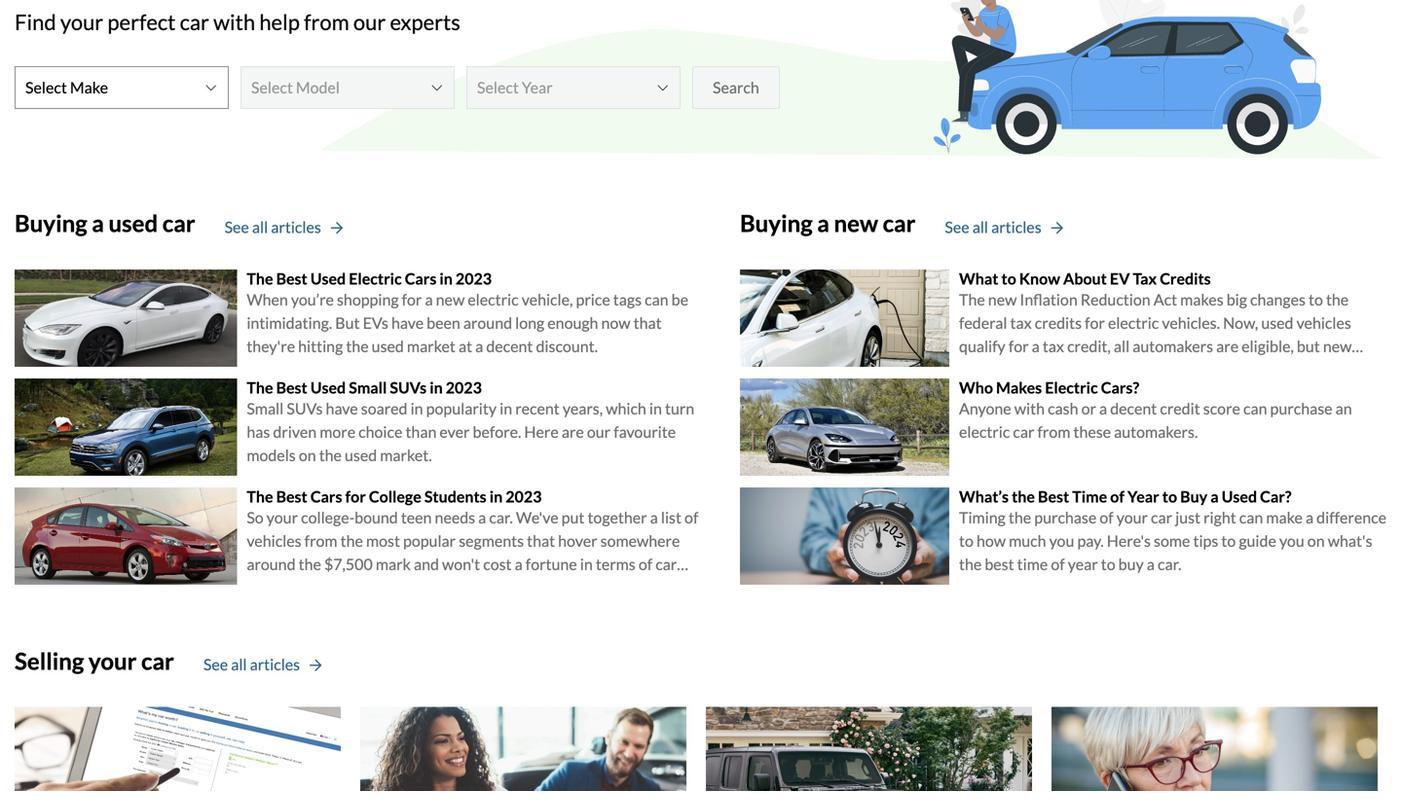 Task type: locate. For each thing, give the bounding box(es) containing it.
needs
[[435, 508, 475, 527]]

0 horizontal spatial have
[[326, 399, 358, 418]]

mark
[[376, 555, 411, 574]]

1 vertical spatial cars
[[311, 487, 342, 506]]

buy
[[1119, 555, 1144, 574]]

see all articles down insurance.
[[203, 656, 300, 675]]

0 vertical spatial suvs
[[390, 378, 427, 397]]

1 vertical spatial from
[[1038, 423, 1071, 442]]

0 vertical spatial on
[[299, 446, 316, 465]]

you down make
[[1280, 532, 1305, 551]]

that for we've
[[527, 532, 555, 551]]

0 vertical spatial 2023
[[456, 269, 492, 288]]

0 vertical spatial electric
[[468, 290, 519, 309]]

purchase inside who makes electric cars? anyone with cash or a decent credit score can purchase an electric car from these automakers.
[[1271, 399, 1333, 418]]

1 horizontal spatial arrow right image
[[331, 221, 343, 235]]

articles for buying a new car
[[992, 218, 1042, 237]]

used down choice
[[345, 446, 377, 465]]

for inside the best used electric cars in 2023 when you're shopping for a new electric vehicle, price tags can be intimidating. but evs have been around long enough now that they're hitting the used market at a decent discount.
[[402, 290, 422, 309]]

vehicles down so
[[247, 532, 302, 551]]

intimidating.
[[247, 314, 332, 333]]

see up how to get the best price for your car image
[[203, 656, 228, 675]]

0 horizontal spatial arrow right image
[[310, 660, 322, 673]]

vehicles up but
[[1297, 314, 1352, 333]]

0 horizontal spatial cars
[[311, 487, 342, 506]]

ev
[[1110, 269, 1130, 288]]

best up college-
[[276, 487, 308, 506]]

1 horizontal spatial small
[[349, 378, 387, 397]]

1 vertical spatial decent
[[1111, 399, 1157, 418]]

best left time
[[1038, 487, 1070, 506]]

2023 inside the best used small suvs in 2023 small suvs have soared in popularity in recent years, which in turn has driven more choice than ever before. here are our favourite models on the used market.
[[446, 378, 482, 397]]

small
[[349, 378, 387, 397], [247, 399, 284, 418]]

2 vertical spatial used
[[1222, 487, 1257, 506]]

from inside the best cars for college students in 2023 so your college-bound teen needs a car. we've put together a list of vehicles from the most popular segments that hover somewhere around the $7,500 mark and won't cost a fortune in terms of car insurance.
[[305, 532, 338, 551]]

small up the has
[[247, 399, 284, 418]]

0 horizontal spatial that
[[527, 532, 555, 551]]

what's the best time of year to buy a used car? timing the purchase of your car just right can make a difference to how much you pay. here's some tips to guide you on what's the best time of year to buy a car.
[[959, 487, 1387, 574]]

can left 'be'
[[645, 290, 669, 309]]

1 vertical spatial vehicles
[[1118, 360, 1173, 379]]

who
[[959, 378, 993, 397]]

the up so
[[247, 487, 273, 506]]

small up 'soared'
[[349, 378, 387, 397]]

0 horizontal spatial tax
[[1011, 314, 1032, 333]]

score
[[1204, 399, 1241, 418]]

0 vertical spatial that
[[634, 314, 662, 333]]

0 horizontal spatial with
[[213, 9, 255, 34]]

that
[[634, 314, 662, 333], [527, 532, 555, 551]]

2 horizontal spatial electric
[[1108, 314, 1159, 333]]

act
[[1154, 290, 1178, 309]]

see up the when at the top of the page
[[225, 218, 249, 237]]

that inside the best cars for college students in 2023 so your college-bound teen needs a car. we've put together a list of vehicles from the most popular segments that hover somewhere around the $7,500 mark and won't cost a fortune in terms of car insurance.
[[527, 532, 555, 551]]

used down hitting
[[311, 378, 346, 397]]

now,
[[1223, 314, 1259, 333]]

see up what on the top right of the page
[[945, 218, 970, 237]]

you
[[1050, 532, 1075, 551], [1280, 532, 1305, 551]]

discount.
[[536, 337, 598, 356]]

0 vertical spatial have
[[391, 314, 424, 333]]

articles for buying a used car
[[271, 218, 321, 237]]

around
[[463, 314, 512, 333], [247, 555, 296, 574]]

1 horizontal spatial on
[[1308, 532, 1325, 551]]

all down insurance.
[[231, 656, 247, 675]]

purchase for the
[[1035, 508, 1097, 527]]

1 vertical spatial can
[[1244, 399, 1268, 418]]

selling
[[15, 647, 84, 675]]

0 vertical spatial used
[[311, 269, 346, 288]]

your right selling
[[89, 647, 137, 675]]

for inside the best cars for college students in 2023 so your college-bound teen needs a car. we've put together a list of vehicles from the most popular segments that hover somewhere around the $7,500 mark and won't cost a fortune in terms of car insurance.
[[345, 487, 366, 506]]

these
[[1074, 423, 1111, 442]]

see all articles link down insurance.
[[203, 654, 322, 677]]

0 horizontal spatial purchase
[[1035, 508, 1097, 527]]

makes
[[996, 378, 1042, 397]]

college-
[[301, 508, 355, 527]]

vehicle,
[[522, 290, 573, 309]]

1 horizontal spatial car.
[[1158, 555, 1182, 574]]

articles up "you're"
[[271, 218, 321, 237]]

1 horizontal spatial with
[[1015, 399, 1045, 418]]

popular
[[403, 532, 456, 551]]

new up federal
[[988, 290, 1017, 309]]

0 vertical spatial car.
[[489, 508, 513, 527]]

1 vertical spatial are
[[562, 423, 584, 442]]

suvs
[[390, 378, 427, 397], [287, 399, 323, 418]]

0 horizontal spatial buying
[[15, 209, 87, 237]]

vehicles down automakers
[[1118, 360, 1173, 379]]

restrictions
[[959, 360, 1038, 379]]

than
[[406, 423, 437, 442]]

0 vertical spatial electric
[[349, 269, 402, 288]]

time
[[1017, 555, 1048, 574]]

decent down long
[[486, 337, 533, 356]]

around up insurance.
[[247, 555, 296, 574]]

1 buying from the left
[[15, 209, 87, 237]]

tax up limit
[[1043, 337, 1065, 356]]

1 horizontal spatial that
[[634, 314, 662, 333]]

that inside the best used electric cars in 2023 when you're shopping for a new electric vehicle, price tags can be intimidating. but evs have been around long enough now that they're hitting the used market at a decent discount.
[[634, 314, 662, 333]]

0 vertical spatial decent
[[486, 337, 533, 356]]

vehicles
[[1297, 314, 1352, 333], [1118, 360, 1173, 379], [247, 532, 302, 551]]

the inside the best used electric cars in 2023 when you're shopping for a new electric vehicle, price tags can be intimidating. but evs have been around long enough now that they're hitting the used market at a decent discount.
[[346, 337, 369, 356]]

how to sell a car you haven't paid off yet image
[[706, 708, 1032, 792]]

see all articles up what on the top right of the page
[[945, 218, 1042, 237]]

the inside the best used small suvs in 2023 small suvs have soared in popularity in recent years, which in turn has driven more choice than ever before. here are our favourite models on the used market.
[[247, 378, 273, 397]]

0 vertical spatial from
[[304, 9, 349, 34]]

car inside who makes electric cars? anyone with cash or a decent credit score can purchase an electric car from these automakers.
[[1013, 423, 1035, 442]]

tags
[[613, 290, 642, 309]]

new up been
[[436, 290, 465, 309]]

0 vertical spatial around
[[463, 314, 512, 333]]

used down 'changes' at the right of page
[[1262, 314, 1294, 333]]

cars?
[[1101, 378, 1140, 397]]

what to know about ev tax credits the new inflation reduction act makes big changes to the federal tax credits for electric vehicles. now, used vehicles qualify for a tax credit, all automakers are eligible, but new restrictions limit which vehicles qualify.
[[959, 269, 1352, 379]]

the down more
[[319, 446, 342, 465]]

anyone
[[959, 399, 1012, 418]]

the for the best cars for college students in 2023 so your college-bound teen needs a car. we've put together a list of vehicles from the most popular segments that hover somewhere around the $7,500 mark and won't cost a fortune in terms of car insurance.
[[247, 487, 273, 506]]

1 horizontal spatial are
[[1217, 337, 1239, 356]]

1 horizontal spatial which
[[1074, 360, 1115, 379]]

market.
[[380, 446, 432, 465]]

the inside what to know about ev tax credits the new inflation reduction act makes big changes to the federal tax credits for electric vehicles. now, used vehicles qualify for a tax credit, all automakers are eligible, but new restrictions limit which vehicles qualify.
[[959, 290, 985, 309]]

purchase for can
[[1271, 399, 1333, 418]]

credit
[[1160, 399, 1201, 418]]

0 horizontal spatial which
[[606, 399, 647, 418]]

used inside the best used electric cars in 2023 when you're shopping for a new electric vehicle, price tags can be intimidating. but evs have been around long enough now that they're hitting the used market at a decent discount.
[[311, 269, 346, 288]]

find
[[15, 9, 56, 34]]

purchase
[[1271, 399, 1333, 418], [1035, 508, 1097, 527]]

for up bound
[[345, 487, 366, 506]]

cars
[[405, 269, 437, 288], [311, 487, 342, 506]]

somewhere
[[601, 532, 680, 551]]

0 vertical spatial cars
[[405, 269, 437, 288]]

1 vertical spatial tax
[[1043, 337, 1065, 356]]

tips
[[1194, 532, 1219, 551]]

arrow right image up the best used electric cars in 2023 link
[[331, 221, 343, 235]]

around up at
[[463, 314, 512, 333]]

purchase left the an
[[1271, 399, 1333, 418]]

our
[[353, 9, 386, 34], [587, 423, 611, 442]]

see all articles
[[225, 218, 321, 237], [945, 218, 1042, 237], [203, 656, 300, 675]]

the up the when at the top of the page
[[247, 269, 273, 288]]

in up been
[[440, 269, 453, 288]]

are down years,
[[562, 423, 584, 442]]

0 vertical spatial tax
[[1011, 314, 1032, 333]]

electric up cash in the right bottom of the page
[[1045, 378, 1098, 397]]

articles left arrow right image
[[992, 218, 1042, 237]]

best for suvs
[[276, 378, 308, 397]]

see for buying a new car
[[945, 218, 970, 237]]

electric inside the best used electric cars in 2023 when you're shopping for a new electric vehicle, price tags can be intimidating. but evs have been around long enough now that they're hitting the used market at a decent discount.
[[468, 290, 519, 309]]

before.
[[473, 423, 521, 442]]

electric down anyone
[[959, 423, 1010, 442]]

vehicles inside the best cars for college students in 2023 so your college-bound teen needs a car. we've put together a list of vehicles from the most popular segments that hover somewhere around the $7,500 mark and won't cost a fortune in terms of car insurance.
[[247, 532, 302, 551]]

see all articles for buying a used car
[[225, 218, 321, 237]]

1 vertical spatial arrow right image
[[310, 660, 322, 673]]

year
[[1128, 487, 1160, 506]]

from
[[304, 9, 349, 34], [1038, 423, 1071, 442], [305, 532, 338, 551]]

0 vertical spatial are
[[1217, 337, 1239, 356]]

with down the makes
[[1015, 399, 1045, 418]]

car. up segments
[[489, 508, 513, 527]]

0 vertical spatial arrow right image
[[331, 221, 343, 235]]

the
[[1326, 290, 1349, 309], [346, 337, 369, 356], [319, 446, 342, 465], [1012, 487, 1035, 506], [1009, 508, 1032, 527], [341, 532, 363, 551], [299, 555, 321, 574], [959, 555, 982, 574]]

tax
[[1011, 314, 1032, 333], [1043, 337, 1065, 356]]

electric up shopping
[[349, 269, 402, 288]]

the best used electric cars in 2023 link
[[247, 269, 492, 288]]

the inside the best cars for college students in 2023 so your college-bound teen needs a car. we've put together a list of vehicles from the most popular segments that hover somewhere around the $7,500 mark and won't cost a fortune in terms of car insurance.
[[247, 487, 273, 506]]

used inside what to know about ev tax credits the new inflation reduction act makes big changes to the federal tax credits for electric vehicles. now, used vehicles qualify for a tax credit, all automakers are eligible, but new restrictions limit which vehicles qualify.
[[1262, 314, 1294, 333]]

on inside the what's the best time of year to buy a used car? timing the purchase of your car just right can make a difference to how much you pay. here's some tips to guide you on what's the best time of year to buy a car.
[[1308, 532, 1325, 551]]

0 vertical spatial small
[[349, 378, 387, 397]]

the right 'changes' at the right of page
[[1326, 290, 1349, 309]]

used inside the best used electric cars in 2023 when you're shopping for a new electric vehicle, price tags can be intimidating. but evs have been around long enough now that they're hitting the used market at a decent discount.
[[372, 337, 404, 356]]

purchase inside the what's the best time of year to buy a used car? timing the purchase of your car just right can make a difference to how much you pay. here's some tips to guide you on what's the best time of year to buy a car.
[[1035, 508, 1097, 527]]

1 horizontal spatial decent
[[1111, 399, 1157, 418]]

car.
[[489, 508, 513, 527], [1158, 555, 1182, 574]]

the down but
[[346, 337, 369, 356]]

0 vertical spatial which
[[1074, 360, 1115, 379]]

a inside who makes electric cars? anyone with cash or a decent credit score can purchase an electric car from these automakers.
[[1100, 399, 1108, 418]]

1 vertical spatial electric
[[1045, 378, 1098, 397]]

some
[[1154, 532, 1191, 551]]

with
[[213, 9, 255, 34], [1015, 399, 1045, 418]]

0 horizontal spatial on
[[299, 446, 316, 465]]

used inside the best used small suvs in 2023 small suvs have soared in popularity in recent years, which in turn has driven more choice than ever before. here are our favourite models on the used market.
[[311, 378, 346, 397]]

now
[[601, 314, 631, 333]]

2 vertical spatial can
[[1240, 508, 1263, 527]]

what's
[[1328, 532, 1373, 551]]

0 horizontal spatial are
[[562, 423, 584, 442]]

have inside the best used small suvs in 2023 small suvs have soared in popularity in recent years, which in turn has driven more choice than ever before. here are our favourite models on the used market.
[[326, 399, 358, 418]]

your down what's the best time of year to buy a used car? link
[[1117, 508, 1148, 527]]

1 vertical spatial suvs
[[287, 399, 323, 418]]

on inside the best used small suvs in 2023 small suvs have soared in popularity in recent years, which in turn has driven more choice than ever before. here are our favourite models on the used market.
[[299, 446, 316, 465]]

0 horizontal spatial electric
[[468, 290, 519, 309]]

2 horizontal spatial vehicles
[[1297, 314, 1352, 333]]

1 horizontal spatial around
[[463, 314, 512, 333]]

can inside the what's the best time of year to buy a used car? timing the purchase of your car just right can make a difference to how much you pay. here's some tips to guide you on what's the best time of year to buy a car.
[[1240, 508, 1263, 527]]

see for selling your car
[[203, 656, 228, 675]]

2023
[[456, 269, 492, 288], [446, 378, 482, 397], [506, 487, 542, 506]]

0 horizontal spatial electric
[[349, 269, 402, 288]]

2023 for the best used small suvs in 2023
[[446, 378, 482, 397]]

used up "you're"
[[311, 269, 346, 288]]

teen
[[401, 508, 432, 527]]

the for the best used small suvs in 2023 small suvs have soared in popularity in recent years, which in turn has driven more choice than ever before. here are our favourite models on the used market.
[[247, 378, 273, 397]]

in
[[440, 269, 453, 288], [430, 378, 443, 397], [411, 399, 423, 418], [500, 399, 512, 418], [650, 399, 662, 418], [490, 487, 503, 506], [580, 555, 593, 574]]

0 horizontal spatial decent
[[486, 337, 533, 356]]

1 horizontal spatial our
[[587, 423, 611, 442]]

$7,500
[[324, 555, 373, 574]]

1 vertical spatial electric
[[1108, 314, 1159, 333]]

our inside the best used small suvs in 2023 small suvs have soared in popularity in recent years, which in turn has driven more choice than ever before. here are our favourite models on the used market.
[[587, 423, 611, 442]]

2 buying from the left
[[740, 209, 813, 237]]

which up favourite
[[606, 399, 647, 418]]

can
[[645, 290, 669, 309], [1244, 399, 1268, 418], [1240, 508, 1263, 527]]

2023 inside the best used electric cars in 2023 when you're shopping for a new electric vehicle, price tags can be intimidating. but evs have been around long enough now that they're hitting the used market at a decent discount.
[[456, 269, 492, 288]]

0 horizontal spatial car.
[[489, 508, 513, 527]]

2023 up been
[[456, 269, 492, 288]]

the inside the best used electric cars in 2023 when you're shopping for a new electric vehicle, price tags can be intimidating. but evs have been around long enough now that they're hitting the used market at a decent discount.
[[247, 269, 273, 288]]

who makes electric cars? anyone with cash or a decent credit score can purchase an electric car from these automakers.
[[959, 378, 1352, 442]]

just
[[1176, 508, 1201, 527]]

used up the 'right'
[[1222, 487, 1257, 506]]

the left best
[[959, 555, 982, 574]]

1 vertical spatial purchase
[[1035, 508, 1097, 527]]

the down what on the top right of the page
[[959, 290, 985, 309]]

used
[[311, 269, 346, 288], [311, 378, 346, 397], [1222, 487, 1257, 506]]

1 horizontal spatial you
[[1280, 532, 1305, 551]]

the up insurance.
[[299, 555, 321, 574]]

our left experts
[[353, 9, 386, 34]]

car. down "some"
[[1158, 555, 1182, 574]]

articles
[[271, 218, 321, 237], [992, 218, 1042, 237], [250, 656, 300, 675]]

1 horizontal spatial suvs
[[390, 378, 427, 397]]

see all articles for buying a new car
[[945, 218, 1042, 237]]

2 vertical spatial vehicles
[[247, 532, 302, 551]]

0 horizontal spatial suvs
[[287, 399, 323, 418]]

right
[[1204, 508, 1237, 527]]

1 horizontal spatial electric
[[959, 423, 1010, 442]]

1 horizontal spatial buying
[[740, 209, 813, 237]]

in up than
[[411, 399, 423, 418]]

recent
[[515, 399, 560, 418]]

all for selling your car
[[231, 656, 247, 675]]

on left what's
[[1308, 532, 1325, 551]]

experts
[[390, 9, 460, 34]]

can right score
[[1244, 399, 1268, 418]]

your inside the best cars for college students in 2023 so your college-bound teen needs a car. we've put together a list of vehicles from the most popular segments that hover somewhere around the $7,500 mark and won't cost a fortune in terms of car insurance.
[[267, 508, 298, 527]]

buying
[[15, 209, 87, 237], [740, 209, 813, 237]]

2023 up we've
[[506, 487, 542, 506]]

1 horizontal spatial purchase
[[1271, 399, 1333, 418]]

1 horizontal spatial cars
[[405, 269, 437, 288]]

1 horizontal spatial electric
[[1045, 378, 1098, 397]]

your
[[60, 9, 103, 34], [267, 508, 298, 527], [1117, 508, 1148, 527], [89, 647, 137, 675]]

see all articles link
[[225, 216, 343, 239], [945, 216, 1063, 239], [203, 654, 322, 677]]

cars up been
[[405, 269, 437, 288]]

0 vertical spatial can
[[645, 290, 669, 309]]

1 vertical spatial have
[[326, 399, 358, 418]]

soared
[[361, 399, 408, 418]]

0 horizontal spatial small
[[247, 399, 284, 418]]

used down evs
[[372, 337, 404, 356]]

see all articles link for buying a new car
[[945, 216, 1063, 239]]

arrow right image down insurance.
[[310, 660, 322, 673]]

see all articles link up what on the top right of the page
[[945, 216, 1063, 239]]

that down we've
[[527, 532, 555, 551]]

1 horizontal spatial vehicles
[[1118, 360, 1173, 379]]

1 vertical spatial 2023
[[446, 378, 482, 397]]

1 vertical spatial which
[[606, 399, 647, 418]]

are down now,
[[1217, 337, 1239, 356]]

on down the driven
[[299, 446, 316, 465]]

0 horizontal spatial our
[[353, 9, 386, 34]]

with left help
[[213, 9, 255, 34]]

1 vertical spatial used
[[311, 378, 346, 397]]

best up the driven
[[276, 378, 308, 397]]

from down cash in the right bottom of the page
[[1038, 423, 1071, 442]]

that down tags
[[634, 314, 662, 333]]

0 horizontal spatial around
[[247, 555, 296, 574]]

see all articles link for buying a used car
[[225, 216, 343, 239]]

electric up long
[[468, 290, 519, 309]]

qualify.
[[1176, 360, 1225, 379]]

all up the when at the top of the page
[[252, 218, 268, 237]]

0 horizontal spatial vehicles
[[247, 532, 302, 551]]

best inside the best used electric cars in 2023 when you're shopping for a new electric vehicle, price tags can be intimidating. but evs have been around long enough now that they're hitting the used market at a decent discount.
[[276, 269, 308, 288]]

arrow right image for buying a used car
[[331, 221, 343, 235]]

1 vertical spatial that
[[527, 532, 555, 551]]

2 vertical spatial 2023
[[506, 487, 542, 506]]

have up more
[[326, 399, 358, 418]]

buying for buying a used car
[[15, 209, 87, 237]]

best inside the best cars for college students in 2023 so your college-bound teen needs a car. we've put together a list of vehicles from the most popular segments that hover somewhere around the $7,500 mark and won't cost a fortune in terms of car insurance.
[[276, 487, 308, 506]]

the best used small suvs in 2023 image
[[15, 379, 237, 476]]

1 vertical spatial around
[[247, 555, 296, 574]]

best inside the best used small suvs in 2023 small suvs have soared in popularity in recent years, which in turn has driven more choice than ever before. here are our favourite models on the used market.
[[276, 378, 308, 397]]

0 horizontal spatial you
[[1050, 532, 1075, 551]]

1 vertical spatial car.
[[1158, 555, 1182, 574]]

0 vertical spatial purchase
[[1271, 399, 1333, 418]]

1 vertical spatial our
[[587, 423, 611, 442]]

all up what on the top right of the page
[[973, 218, 989, 237]]

a inside what to know about ev tax credits the new inflation reduction act makes big changes to the federal tax credits for electric vehicles. now, used vehicles qualify for a tax credit, all automakers are eligible, but new restrictions limit which vehicles qualify.
[[1032, 337, 1040, 356]]

2023 up the popularity
[[446, 378, 482, 397]]

2023 for the best used electric cars in 2023
[[456, 269, 492, 288]]

who makes electric cars? link
[[959, 378, 1140, 397]]

decent inside the best used electric cars in 2023 when you're shopping for a new electric vehicle, price tags can be intimidating. but evs have been around long enough now that they're hitting the used market at a decent discount.
[[486, 337, 533, 356]]

you left pay.
[[1050, 532, 1075, 551]]

purchase down time
[[1035, 508, 1097, 527]]

arrow right image
[[331, 221, 343, 235], [310, 660, 322, 673]]

selling your car
[[15, 647, 174, 675]]

hitting
[[298, 337, 343, 356]]

1 vertical spatial on
[[1308, 532, 1325, 551]]

from down college-
[[305, 532, 338, 551]]

for right shopping
[[402, 290, 422, 309]]

2 vertical spatial electric
[[959, 423, 1010, 442]]

the best used electric cars in 2023 when you're shopping for a new electric vehicle, price tags can be intimidating. but evs have been around long enough now that they're hitting the used market at a decent discount.
[[247, 269, 689, 356]]

car inside the best cars for college students in 2023 so your college-bound teen needs a car. we've put together a list of vehicles from the most popular segments that hover somewhere around the $7,500 mark and won't cost a fortune in terms of car insurance.
[[656, 555, 677, 574]]

the down the they're
[[247, 378, 273, 397]]

1 vertical spatial with
[[1015, 399, 1045, 418]]

see all articles link up the when at the top of the page
[[225, 216, 343, 239]]

2 vertical spatial from
[[305, 532, 338, 551]]

1 horizontal spatial have
[[391, 314, 424, 333]]

see all articles up the when at the top of the page
[[225, 218, 321, 237]]

an
[[1336, 399, 1352, 418]]

cars up college-
[[311, 487, 342, 506]]

all right the credit,
[[1114, 337, 1130, 356]]



Task type: describe. For each thing, give the bounding box(es) containing it.
big
[[1227, 290, 1248, 309]]

are inside the best used small suvs in 2023 small suvs have soared in popularity in recent years, which in turn has driven more choice than ever before. here are our favourite models on the used market.
[[562, 423, 584, 442]]

which inside the best used small suvs in 2023 small suvs have soared in popularity in recent years, which in turn has driven more choice than ever before. here are our favourite models on the used market.
[[606, 399, 647, 418]]

list
[[661, 508, 682, 527]]

been
[[427, 314, 460, 333]]

see for buying a used car
[[225, 218, 249, 237]]

cars inside the best cars for college students in 2023 so your college-bound teen needs a car. we've put together a list of vehicles from the most popular segments that hover somewhere around the $7,500 mark and won't cost a fortune in terms of car insurance.
[[311, 487, 342, 506]]

vehicles.
[[1162, 314, 1220, 333]]

or
[[1082, 399, 1097, 418]]

articles for selling your car
[[250, 656, 300, 675]]

price
[[576, 290, 610, 309]]

enough
[[548, 314, 598, 333]]

electric inside what to know about ev tax credits the new inflation reduction act makes big changes to the federal tax credits for electric vehicles. now, used vehicles qualify for a tax credit, all automakers are eligible, but new restrictions limit which vehicles qualify.
[[1108, 314, 1159, 333]]

2023 inside the best cars for college students in 2023 so your college-bound teen needs a car. we've put together a list of vehicles from the most popular segments that hover somewhere around the $7,500 mark and won't cost a fortune in terms of car insurance.
[[506, 487, 542, 506]]

can inside who makes electric cars? anyone with cash or a decent credit score can purchase an electric car from these automakers.
[[1244, 399, 1268, 418]]

and
[[414, 555, 439, 574]]

most
[[366, 532, 400, 551]]

all for buying a new car
[[973, 218, 989, 237]]

used up the best used electric cars in 2023 image
[[109, 209, 158, 237]]

perfect
[[108, 9, 176, 34]]

at
[[459, 337, 472, 356]]

credit,
[[1068, 337, 1111, 356]]

which inside what to know about ev tax credits the new inflation reduction act makes big changes to the federal tax credits for electric vehicles. now, used vehicles qualify for a tax credit, all automakers are eligible, but new restrictions limit which vehicles qualify.
[[1074, 360, 1115, 379]]

see all articles for selling your car
[[203, 656, 300, 675]]

year
[[1068, 555, 1098, 574]]

but
[[1297, 337, 1320, 356]]

0 vertical spatial vehicles
[[1297, 314, 1352, 333]]

2 you from the left
[[1280, 532, 1305, 551]]

turn
[[665, 399, 695, 418]]

the best used small suvs in 2023 small suvs have soared in popularity in recent years, which in turn has driven more choice than ever before. here are our favourite models on the used market.
[[247, 378, 695, 465]]

here's
[[1107, 532, 1151, 551]]

used inside the what's the best time of year to buy a used car? timing the purchase of your car just right can make a difference to how much you pay. here's some tips to guide you on what's the best time of year to buy a car.
[[1222, 487, 1257, 506]]

for up the credit,
[[1085, 314, 1105, 333]]

what's
[[959, 487, 1009, 506]]

best for you're
[[276, 269, 308, 288]]

when
[[247, 290, 288, 309]]

what to know about ev tax credits link
[[959, 269, 1211, 288]]

in inside the best used electric cars in 2023 when you're shopping for a new electric vehicle, price tags can be intimidating. but evs have been around long enough now that they're hitting the used market at a decent discount.
[[440, 269, 453, 288]]

1 horizontal spatial tax
[[1043, 337, 1065, 356]]

segments
[[459, 532, 524, 551]]

used for suvs
[[311, 378, 346, 397]]

put
[[562, 508, 585, 527]]

who makes electric cars? image
[[740, 379, 950, 476]]

terms
[[596, 555, 636, 574]]

what
[[959, 269, 999, 288]]

1 vertical spatial small
[[247, 399, 284, 418]]

see all articles link for selling your car
[[203, 654, 322, 677]]

make
[[1266, 508, 1303, 527]]

much
[[1009, 532, 1047, 551]]

that for tags
[[634, 314, 662, 333]]

they're
[[247, 337, 295, 356]]

we've
[[516, 508, 559, 527]]

how to sell a deceased family member's car image
[[1052, 708, 1378, 792]]

the for the best used electric cars in 2023 when you're shopping for a new electric vehicle, price tags can be intimidating. but evs have been around long enough now that they're hitting the used market at a decent discount.
[[247, 269, 273, 288]]

have inside the best used electric cars in 2023 when you're shopping for a new electric vehicle, price tags can be intimidating. but evs have been around long enough now that they're hitting the used market at a decent discount.
[[391, 314, 424, 333]]

new up what to know about ev tax credits image
[[834, 209, 878, 237]]

buying a used car
[[15, 209, 195, 237]]

are inside what to know about ev tax credits the new inflation reduction act makes big changes to the federal tax credits for electric vehicles. now, used vehicles qualify for a tax credit, all automakers are eligible, but new restrictions limit which vehicles qualify.
[[1217, 337, 1239, 356]]

what's the best time of year to buy a used car? image
[[740, 488, 950, 585]]

market
[[407, 337, 456, 356]]

models
[[247, 446, 296, 465]]

has
[[247, 423, 270, 442]]

electric inside the best used electric cars in 2023 when you're shopping for a new electric vehicle, price tags can be intimidating. but evs have been around long enough now that they're hitting the used market at a decent discount.
[[349, 269, 402, 288]]

choice
[[359, 423, 403, 442]]

0 vertical spatial our
[[353, 9, 386, 34]]

eligible,
[[1242, 337, 1294, 356]]

new right but
[[1323, 337, 1352, 356]]

cars inside the best used electric cars in 2023 when you're shopping for a new electric vehicle, price tags can be intimidating. but evs have been around long enough now that they're hitting the used market at a decent discount.
[[405, 269, 437, 288]]

the best cars for college students in 2023 image
[[15, 488, 237, 585]]

in right students
[[490, 487, 503, 506]]

around inside the best cars for college students in 2023 so your college-bound teen needs a car. we've put together a list of vehicles from the most popular segments that hover somewhere around the $7,500 mark and won't cost a fortune in terms of car insurance.
[[247, 555, 296, 574]]

long
[[515, 314, 545, 333]]

around inside the best used electric cars in 2023 when you're shopping for a new electric vehicle, price tags can be intimidating. but evs have been around long enough now that they're hitting the used market at a decent discount.
[[463, 314, 512, 333]]

the up much
[[1009, 508, 1032, 527]]

the right what's
[[1012, 487, 1035, 506]]

cash
[[1048, 399, 1079, 418]]

about
[[1064, 269, 1107, 288]]

favourite
[[614, 423, 676, 442]]

in down hover at left
[[580, 555, 593, 574]]

electric inside who makes electric cars? anyone with cash or a decent credit score can purchase an electric car from these automakers.
[[959, 423, 1010, 442]]

used inside the best used small suvs in 2023 small suvs have soared in popularity in recent years, which in turn has driven more choice than ever before. here are our favourite models on the used market.
[[345, 446, 377, 465]]

buying a new car
[[740, 209, 916, 237]]

the inside what to know about ev tax credits the new inflation reduction act makes big changes to the federal tax credits for electric vehicles. now, used vehicles qualify for a tax credit, all automakers are eligible, but new restrictions limit which vehicles qualify.
[[1326, 290, 1349, 309]]

ever
[[440, 423, 470, 442]]

of left year
[[1051, 555, 1065, 574]]

with inside who makes electric cars? anyone with cash or a decent credit score can purchase an electric car from these automakers.
[[1015, 399, 1045, 418]]

evs
[[363, 314, 388, 333]]

best for so
[[276, 487, 308, 506]]

pay.
[[1078, 532, 1104, 551]]

arrow right image
[[1052, 221, 1063, 235]]

you're
[[291, 290, 334, 309]]

in left turn
[[650, 399, 662, 418]]

automakers.
[[1114, 423, 1198, 442]]

from inside who makes electric cars? anyone with cash or a decent credit score can purchase an electric car from these automakers.
[[1038, 423, 1071, 442]]

your right find
[[60, 9, 103, 34]]

car?
[[1260, 487, 1292, 506]]

of down time
[[1100, 508, 1114, 527]]

car. inside the best cars for college students in 2023 so your college-bound teen needs a car. we've put together a list of vehicles from the most popular segments that hover somewhere around the $7,500 mark and won't cost a fortune in terms of car insurance.
[[489, 508, 513, 527]]

all inside what to know about ev tax credits the new inflation reduction act makes big changes to the federal tax credits for electric vehicles. now, used vehicles qualify for a tax credit, all automakers are eligible, but new restrictions limit which vehicles qualify.
[[1114, 337, 1130, 356]]

what paperwork do i need to sell my car? image
[[360, 708, 687, 792]]

search
[[713, 78, 759, 97]]

in up the popularity
[[430, 378, 443, 397]]

popularity
[[426, 399, 497, 418]]

automakers
[[1133, 337, 1214, 356]]

for up restrictions
[[1009, 337, 1029, 356]]

arrow right image for selling your car
[[310, 660, 322, 673]]

buying for buying a new car
[[740, 209, 813, 237]]

federal
[[959, 314, 1008, 333]]

driven
[[273, 423, 317, 442]]

tax
[[1133, 269, 1157, 288]]

cost
[[483, 555, 512, 574]]

changes
[[1251, 290, 1306, 309]]

years,
[[563, 399, 603, 418]]

bound
[[355, 508, 398, 527]]

car. inside the what's the best time of year to buy a used car? timing the purchase of your car just right can make a difference to how much you pay. here's some tips to guide you on what's the best time of year to buy a car.
[[1158, 555, 1182, 574]]

what's the best time of year to buy a used car? link
[[959, 487, 1292, 506]]

your inside the what's the best time of year to buy a used car? timing the purchase of your car just right can make a difference to how much you pay. here's some tips to guide you on what's the best time of year to buy a car.
[[1117, 508, 1148, 527]]

in up before.
[[500, 399, 512, 418]]

qualify
[[959, 337, 1006, 356]]

here
[[524, 423, 559, 442]]

how to get the best price for your car image
[[15, 708, 341, 792]]

search button
[[692, 66, 780, 109]]

makes
[[1181, 290, 1224, 309]]

0 vertical spatial with
[[213, 9, 255, 34]]

can inside the best used electric cars in 2023 when you're shopping for a new electric vehicle, price tags can be intimidating. but evs have been around long enough now that they're hitting the used market at a decent discount.
[[645, 290, 669, 309]]

all for buying a used car
[[252, 218, 268, 237]]

help
[[259, 9, 300, 34]]

how
[[977, 532, 1006, 551]]

know
[[1020, 269, 1061, 288]]

so
[[247, 508, 264, 527]]

what to know about ev tax credits image
[[740, 270, 950, 367]]

the best cars for college students in 2023 link
[[247, 487, 542, 506]]

fortune
[[526, 555, 577, 574]]

1 you from the left
[[1050, 532, 1075, 551]]

decent inside who makes electric cars? anyone with cash or a decent credit score can purchase an electric car from these automakers.
[[1111, 399, 1157, 418]]

of down somewhere
[[639, 555, 653, 574]]

buy
[[1181, 487, 1208, 506]]

of left 'year'
[[1111, 487, 1125, 506]]

inflation
[[1020, 290, 1078, 309]]

hover
[[558, 532, 598, 551]]

the best used electric cars in 2023 image
[[15, 270, 237, 367]]

difference
[[1317, 508, 1387, 527]]

new inside the best used electric cars in 2023 when you're shopping for a new electric vehicle, price tags can be intimidating. but evs have been around long enough now that they're hitting the used market at a decent discount.
[[436, 290, 465, 309]]

the inside the best used small suvs in 2023 small suvs have soared in popularity in recent years, which in turn has driven more choice than ever before. here are our favourite models on the used market.
[[319, 446, 342, 465]]

reduction
[[1081, 290, 1151, 309]]

best inside the what's the best time of year to buy a used car? timing the purchase of your car just right can make a difference to how much you pay. here's some tips to guide you on what's the best time of year to buy a car.
[[1038, 487, 1070, 506]]

used for you're
[[311, 269, 346, 288]]

credits
[[1160, 269, 1211, 288]]

of right list
[[685, 508, 699, 527]]

the up $7,500
[[341, 532, 363, 551]]

but
[[335, 314, 360, 333]]

electric inside who makes electric cars? anyone with cash or a decent credit score can purchase an electric car from these automakers.
[[1045, 378, 1098, 397]]

insurance.
[[247, 579, 316, 598]]

car inside the what's the best time of year to buy a used car? timing the purchase of your car just right can make a difference to how much you pay. here's some tips to guide you on what's the best time of year to buy a car.
[[1151, 508, 1173, 527]]



Task type: vqa. For each thing, say whether or not it's contained in the screenshot.
right THE CAR.
yes



